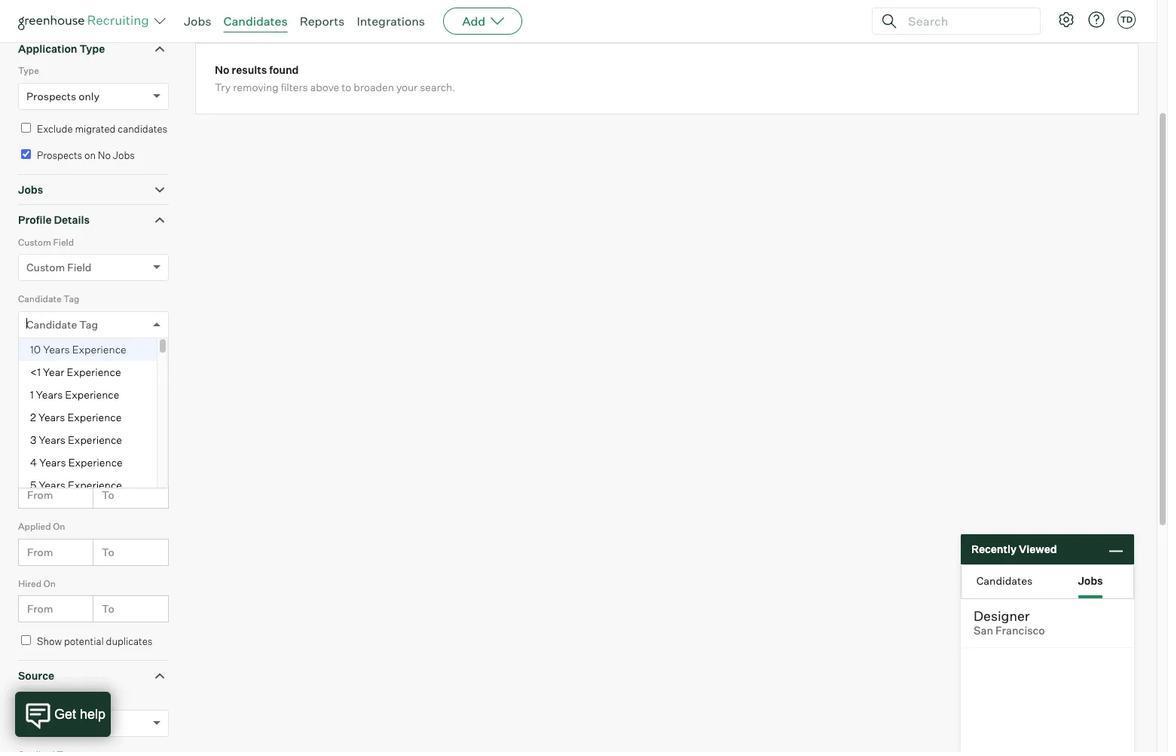 Task type: vqa. For each thing, say whether or not it's contained in the screenshot.
From corresponding to Hired
yes



Task type: describe. For each thing, give the bounding box(es) containing it.
1 vertical spatial rejection reason
[[26, 432, 112, 444]]

integrations link
[[357, 14, 425, 29]]

Exclude migrated candidates checkbox
[[21, 123, 31, 132]]

1 vertical spatial no
[[98, 149, 111, 161]]

broaden
[[354, 81, 394, 94]]

viewed
[[1019, 543, 1057, 556]]

0 vertical spatial status
[[18, 350, 46, 362]]

exclude migrated candidates
[[37, 123, 167, 135]]

show
[[37, 635, 62, 648]]

experience for 2 years experience
[[67, 411, 122, 423]]

prospects only
[[26, 89, 99, 102]]

source element
[[18, 690, 169, 747]]

0 vertical spatial custom
[[18, 236, 51, 248]]

<1 year experience option
[[19, 361, 157, 383]]

hired on
[[18, 578, 56, 589]]

0 vertical spatial tag
[[63, 293, 79, 305]]

0 vertical spatial rejection reason
[[18, 407, 92, 418]]

4 years experience option
[[19, 451, 157, 474]]

1 years experience option
[[19, 383, 157, 406]]

applied
[[18, 521, 51, 532]]

exclude
[[37, 123, 73, 135]]

to for hired on
[[102, 602, 114, 615]]

0 vertical spatial candidates
[[223, 14, 288, 29]]

td
[[1121, 14, 1133, 25]]

duplicates
[[106, 635, 153, 648]]

search.
[[420, 81, 456, 94]]

jobs inside tab list
[[1078, 574, 1103, 587]]

0 vertical spatial rejection
[[18, 407, 58, 418]]

to for applied on
[[102, 545, 114, 558]]

name (a to z)
[[26, 2, 95, 15]]

experience for 3 years experience
[[68, 433, 122, 446]]

experience for 1 years experience
[[65, 388, 119, 401]]

years for 2
[[38, 411, 65, 423]]

add
[[462, 14, 485, 29]]

3 years experience option
[[19, 429, 157, 451]]

filters
[[281, 81, 308, 94]]

from for applied
[[27, 545, 53, 558]]

10 years experience
[[30, 343, 126, 355]]

application
[[18, 42, 77, 55]]

on for hired on
[[44, 578, 56, 589]]

2
[[30, 411, 36, 423]]

no inside no results found try removing filters above to broaden your search.
[[215, 64, 229, 76]]

last activity
[[18, 464, 71, 475]]

0 vertical spatial candidate
[[18, 293, 62, 305]]

prospects for prospects on no jobs
[[37, 149, 82, 161]]

san
[[974, 624, 993, 638]]

greenhouse recruiting image
[[18, 12, 154, 30]]

removing
[[233, 81, 279, 94]]

Prospects on No Jobs checkbox
[[21, 149, 31, 159]]

show potential duplicates
[[37, 635, 153, 648]]

<1
[[30, 365, 41, 378]]

5
[[30, 478, 36, 491]]

type inside 'type' element
[[18, 65, 39, 76]]

integrations
[[357, 14, 425, 29]]

5 years experience
[[30, 478, 122, 491]]

10 years experience option
[[19, 338, 157, 361]]

recently
[[971, 543, 1017, 556]]

rejection reason element
[[18, 406, 169, 463]]

year
[[43, 365, 64, 378]]

tab list containing candidates
[[962, 565, 1133, 598]]

application type
[[18, 42, 105, 55]]

experience for <1 year experience
[[67, 365, 121, 378]]

migrated
[[75, 123, 116, 135]]

designer
[[974, 607, 1030, 624]]

name for name
[[234, 23, 260, 34]]

years for 10
[[43, 343, 70, 355]]

0 vertical spatial custom field
[[18, 236, 74, 248]]

reports link
[[300, 14, 345, 29]]

1 vertical spatial custom
[[26, 261, 65, 274]]

francisco
[[996, 624, 1045, 638]]

no results found try removing filters above to broaden your search.
[[215, 64, 456, 94]]

prospects for prospects only
[[26, 89, 76, 102]]

none field inside candidate tag element
[[26, 312, 30, 337]]

candidate tag element
[[18, 292, 169, 496]]

1 vertical spatial custom field
[[26, 261, 92, 274]]

0 vertical spatial candidate tag
[[18, 293, 79, 305]]

only
[[79, 89, 99, 102]]

(a
[[58, 2, 70, 15]]

td button
[[1118, 11, 1136, 29]]

reports
[[300, 14, 345, 29]]

experience for 10 years experience
[[72, 343, 126, 355]]

to inside no results found try removing filters above to broaden your search.
[[342, 81, 351, 94]]

configure image
[[1057, 11, 1075, 29]]



Task type: locate. For each thing, give the bounding box(es) containing it.
td button
[[1115, 8, 1139, 32]]

3 from from the top
[[27, 602, 53, 615]]

to
[[102, 489, 114, 501], [102, 545, 114, 558], [102, 602, 114, 615]]

1 vertical spatial type
[[18, 65, 39, 76]]

prospects up exclude
[[26, 89, 76, 102]]

1 vertical spatial source
[[18, 692, 48, 703]]

years right 2
[[38, 411, 65, 423]]

years for 3
[[39, 433, 65, 446]]

experience for 5 years experience
[[68, 478, 122, 491]]

1 vertical spatial to
[[102, 545, 114, 558]]

0 vertical spatial to
[[72, 2, 82, 15]]

name up results
[[234, 23, 260, 34]]

status
[[18, 350, 46, 362], [26, 375, 59, 388]]

2 vertical spatial source
[[26, 716, 61, 729]]

rejection reason down the '1 years experience' on the bottom left
[[18, 407, 92, 418]]

name
[[26, 2, 56, 15], [234, 23, 260, 34]]

years for 5
[[39, 478, 65, 491]]

0 vertical spatial on
[[53, 521, 65, 532]]

custom field element
[[18, 235, 169, 292]]

3 to from the top
[[102, 602, 114, 615]]

0 vertical spatial no
[[215, 64, 229, 76]]

1 to from the top
[[102, 489, 114, 501]]

last
[[18, 464, 37, 475]]

1 horizontal spatial to
[[342, 81, 351, 94]]

years
[[43, 343, 70, 355], [36, 388, 63, 401], [38, 411, 65, 423], [39, 433, 65, 446], [39, 456, 66, 469], [39, 478, 65, 491]]

list box containing 10 years experience
[[19, 338, 168, 496]]

prospects down exclude
[[37, 149, 82, 161]]

years right 10
[[43, 343, 70, 355]]

designer san francisco
[[974, 607, 1045, 638]]

experience down "1 years experience" option
[[67, 411, 122, 423]]

0 vertical spatial reason
[[60, 407, 92, 418]]

custom field
[[18, 236, 74, 248], [26, 261, 92, 274]]

4
[[30, 456, 37, 469]]

on
[[84, 149, 96, 161]]

1 vertical spatial candidate
[[26, 318, 77, 331]]

1 vertical spatial on
[[44, 578, 56, 589]]

2 years experience option
[[19, 406, 157, 429]]

2 vertical spatial from
[[27, 602, 53, 615]]

to up 'show potential duplicates'
[[102, 602, 114, 615]]

candidates
[[223, 14, 288, 29], [977, 574, 1033, 587]]

1 vertical spatial rejection
[[26, 432, 73, 444]]

experience down 2 years experience option
[[68, 433, 122, 446]]

years right the 1
[[36, 388, 63, 401]]

0 vertical spatial type
[[79, 42, 105, 55]]

candidates inside tab list
[[977, 574, 1033, 587]]

1 vertical spatial candidates
[[977, 574, 1033, 587]]

custom down profile details
[[26, 261, 65, 274]]

experience for 4 years experience
[[68, 456, 123, 469]]

rejection reason
[[18, 407, 92, 418], [26, 432, 112, 444]]

details
[[54, 213, 90, 226]]

to for last activity
[[102, 489, 114, 501]]

1 horizontal spatial no
[[215, 64, 229, 76]]

years right 3
[[39, 433, 65, 446]]

experience down 3 years experience option
[[68, 456, 123, 469]]

type down application
[[18, 65, 39, 76]]

1 vertical spatial status
[[26, 375, 59, 388]]

tag up '10 years experience' option
[[79, 318, 98, 331]]

list box inside candidate tag element
[[19, 338, 168, 496]]

1 vertical spatial name
[[234, 23, 260, 34]]

results
[[232, 64, 267, 76]]

3
[[30, 433, 36, 446]]

try
[[215, 81, 231, 94]]

<1 year experience
[[30, 365, 121, 378]]

on
[[53, 521, 65, 532], [44, 578, 56, 589]]

experience inside option
[[67, 411, 122, 423]]

candidates down "recently viewed"
[[977, 574, 1033, 587]]

list box
[[19, 338, 168, 496]]

1 years experience
[[30, 388, 119, 401]]

to down 5 years experience option
[[102, 545, 114, 558]]

on for applied on
[[53, 521, 65, 532]]

rejection
[[18, 407, 58, 418], [26, 432, 73, 444]]

name (a to z) option
[[26, 2, 95, 15]]

from for last
[[27, 489, 53, 501]]

years down activity
[[39, 478, 65, 491]]

reason down the '1 years experience' on the bottom left
[[60, 407, 92, 418]]

0 horizontal spatial name
[[26, 2, 56, 15]]

status up <1
[[18, 350, 46, 362]]

prospects inside 'type' element
[[26, 89, 76, 102]]

candidates link
[[223, 14, 288, 29]]

2 to from the top
[[102, 545, 114, 558]]

profile details
[[18, 213, 90, 226]]

1 vertical spatial prospects
[[37, 149, 82, 161]]

0 horizontal spatial to
[[72, 2, 82, 15]]

0 vertical spatial name
[[26, 2, 56, 15]]

above
[[310, 81, 339, 94]]

to down 4 years experience option
[[102, 489, 114, 501]]

10
[[30, 343, 41, 355]]

experience down '10 years experience' option
[[67, 365, 121, 378]]

from down the hired on
[[27, 602, 53, 615]]

from for hired
[[27, 602, 53, 615]]

3 years experience
[[30, 433, 122, 446]]

prospects on no jobs
[[37, 149, 135, 161]]

no right on in the left top of the page
[[98, 149, 111, 161]]

prospects only option
[[26, 89, 99, 102]]

1 horizontal spatial name
[[234, 23, 260, 34]]

0 vertical spatial from
[[27, 489, 53, 501]]

recently viewed
[[971, 543, 1057, 556]]

1 horizontal spatial candidates
[[977, 574, 1033, 587]]

rejection down the 1
[[18, 407, 58, 418]]

years right 4
[[39, 456, 66, 469]]

1
[[30, 388, 34, 401]]

experience up <1 year experience option
[[72, 343, 126, 355]]

candidates
[[118, 123, 167, 135]]

source
[[18, 669, 54, 682], [18, 692, 48, 703], [26, 716, 61, 729]]

no up try
[[215, 64, 229, 76]]

from down last activity
[[27, 489, 53, 501]]

jobs
[[184, 14, 211, 29], [113, 149, 135, 161], [18, 183, 43, 196], [1078, 574, 1103, 587]]

potential
[[64, 635, 104, 648]]

on right hired
[[44, 578, 56, 589]]

type down greenhouse recruiting image
[[79, 42, 105, 55]]

5 years experience option
[[19, 474, 157, 496]]

1 vertical spatial from
[[27, 545, 53, 558]]

candidate tag up 10 years experience
[[26, 318, 98, 331]]

2 vertical spatial to
[[102, 602, 114, 615]]

applied on
[[18, 521, 65, 532]]

prospects
[[26, 89, 76, 102], [37, 149, 82, 161]]

1 vertical spatial candidate tag
[[26, 318, 98, 331]]

1 horizontal spatial type
[[79, 42, 105, 55]]

custom
[[18, 236, 51, 248], [26, 261, 65, 274]]

jobs link
[[184, 14, 211, 29]]

years for 4
[[39, 456, 66, 469]]

0 horizontal spatial type
[[18, 65, 39, 76]]

profile
[[18, 213, 52, 226]]

experience
[[72, 343, 126, 355], [67, 365, 121, 378], [65, 388, 119, 401], [67, 411, 122, 423], [68, 433, 122, 446], [68, 456, 123, 469], [68, 478, 122, 491]]

your
[[396, 81, 418, 94]]

field
[[53, 236, 74, 248], [67, 261, 92, 274]]

z)
[[84, 2, 95, 15]]

custom down profile
[[18, 236, 51, 248]]

job/status
[[506, 23, 555, 34]]

Search text field
[[904, 10, 1026, 32]]

from down applied on
[[27, 545, 53, 558]]

years for 1
[[36, 388, 63, 401]]

0 vertical spatial to
[[102, 489, 114, 501]]

1 vertical spatial tag
[[79, 318, 98, 331]]

0 vertical spatial field
[[53, 236, 74, 248]]

from
[[27, 489, 53, 501], [27, 545, 53, 558], [27, 602, 53, 615]]

tag down custom field element
[[63, 293, 79, 305]]

no
[[215, 64, 229, 76], [98, 149, 111, 161]]

on right applied
[[53, 521, 65, 532]]

1 vertical spatial reason
[[75, 432, 112, 444]]

to left the z)
[[72, 2, 82, 15]]

candidate tag
[[18, 293, 79, 305], [26, 318, 98, 331]]

hired
[[18, 578, 42, 589]]

type element
[[18, 63, 169, 120]]

experience down <1 year experience option
[[65, 388, 119, 401]]

tab list
[[962, 565, 1133, 598]]

experience down 4 years experience option
[[68, 478, 122, 491]]

4 years experience
[[30, 456, 123, 469]]

found
[[269, 64, 299, 76]]

1 vertical spatial to
[[342, 81, 351, 94]]

activity
[[39, 464, 71, 475]]

0 vertical spatial prospects
[[26, 89, 76, 102]]

candidate tag up 10
[[18, 293, 79, 305]]

rejection reason down 2 years experience
[[26, 432, 112, 444]]

candidates up results
[[223, 14, 288, 29]]

reason down 2 years experience option
[[75, 432, 112, 444]]

0 horizontal spatial candidates
[[223, 14, 288, 29]]

1 vertical spatial field
[[67, 261, 92, 274]]

rejection down 2
[[26, 432, 73, 444]]

candidate
[[18, 293, 62, 305], [26, 318, 77, 331]]

to
[[72, 2, 82, 15], [342, 81, 351, 94]]

tag
[[63, 293, 79, 305], [79, 318, 98, 331]]

status element
[[18, 349, 169, 406]]

2 from from the top
[[27, 545, 53, 558]]

0 horizontal spatial no
[[98, 149, 111, 161]]

name left (a
[[26, 2, 56, 15]]

status up the 1
[[26, 375, 59, 388]]

years inside option
[[38, 411, 65, 423]]

1 from from the top
[[27, 489, 53, 501]]

add button
[[443, 8, 522, 35]]

None field
[[26, 312, 30, 337]]

2 years experience
[[30, 411, 122, 423]]

reason
[[60, 407, 92, 418], [75, 432, 112, 444]]

to right above
[[342, 81, 351, 94]]

type
[[79, 42, 105, 55], [18, 65, 39, 76]]

0 vertical spatial source
[[18, 669, 54, 682]]

Show potential duplicates checkbox
[[21, 635, 31, 645]]

name for name (a to z)
[[26, 2, 56, 15]]



